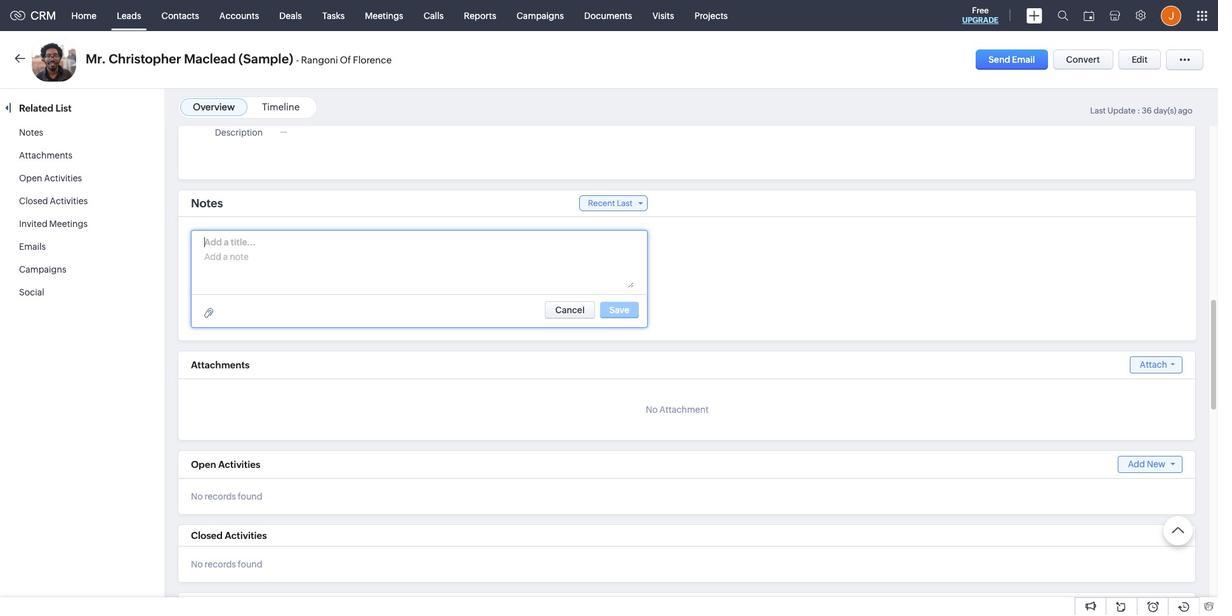 Task type: describe. For each thing, give the bounding box(es) containing it.
related
[[19, 103, 53, 114]]

list
[[55, 103, 72, 114]]

:
[[1138, 106, 1140, 115]]

open activities link
[[19, 173, 82, 183]]

accounts link
[[209, 0, 269, 31]]

-
[[296, 55, 299, 65]]

1 records from the top
[[205, 492, 236, 502]]

reports
[[464, 10, 496, 21]]

projects link
[[684, 0, 738, 31]]

no for attachments
[[646, 405, 658, 415]]

1 found from the top
[[238, 492, 262, 502]]

social
[[19, 287, 44, 298]]

of
[[340, 55, 351, 65]]

edit
[[1132, 55, 1148, 65]]

calls link
[[414, 0, 454, 31]]

0 vertical spatial campaigns link
[[507, 0, 574, 31]]

0 horizontal spatial notes
[[19, 128, 43, 138]]

convert button
[[1053, 49, 1114, 70]]

0 horizontal spatial closed activities
[[19, 196, 88, 206]]

last update : 36 day(s) ago
[[1090, 106, 1193, 115]]

create menu image
[[1027, 8, 1042, 23]]

Add a title... text field
[[204, 236, 299, 249]]

add new
[[1128, 459, 1166, 470]]

day(s)
[[1154, 106, 1177, 115]]

convert
[[1066, 55, 1100, 65]]

closed activities link
[[19, 196, 88, 206]]

2 no records found from the top
[[191, 560, 262, 570]]

0 vertical spatial attachments
[[19, 150, 72, 161]]

profile image
[[1161, 5, 1181, 26]]

attachments link
[[19, 150, 72, 161]]

edit button
[[1119, 49, 1161, 70]]

1 horizontal spatial notes
[[191, 197, 223, 210]]

timeline
[[262, 102, 300, 112]]

1 vertical spatial last
[[617, 199, 633, 208]]

send email
[[989, 55, 1035, 65]]

recent last
[[588, 199, 633, 208]]

overview link
[[193, 102, 235, 112]]

(sample)
[[239, 51, 293, 66]]

crm link
[[10, 9, 56, 22]]

invited meetings link
[[19, 219, 88, 229]]

calendar image
[[1084, 10, 1095, 21]]

christopher
[[109, 51, 181, 66]]

documents
[[584, 10, 632, 21]]

contacts link
[[151, 0, 209, 31]]

0 horizontal spatial closed
[[19, 196, 48, 206]]

1 vertical spatial open activities
[[191, 459, 260, 470]]

invited
[[19, 219, 47, 229]]

recent
[[588, 199, 615, 208]]

deals link
[[269, 0, 312, 31]]

search image
[[1058, 10, 1069, 21]]

2 records from the top
[[205, 560, 236, 570]]

1 horizontal spatial closed activities
[[191, 530, 267, 541]]

leads
[[117, 10, 141, 21]]

description
[[215, 128, 263, 138]]

no attachment
[[646, 405, 709, 415]]

timeline link
[[262, 102, 300, 112]]

overview
[[193, 102, 235, 112]]

tasks link
[[312, 0, 355, 31]]

0 vertical spatial campaigns
[[517, 10, 564, 21]]

search element
[[1050, 0, 1076, 31]]

reports link
[[454, 0, 507, 31]]

social link
[[19, 287, 44, 298]]

0 vertical spatial open
[[19, 173, 42, 183]]

no for open activities
[[191, 492, 203, 502]]

free
[[972, 6, 989, 15]]

0 horizontal spatial campaigns
[[19, 265, 66, 275]]

notes link
[[19, 128, 43, 138]]

update
[[1108, 106, 1136, 115]]



Task type: locate. For each thing, give the bounding box(es) containing it.
1 horizontal spatial open
[[191, 459, 216, 470]]

open
[[19, 173, 42, 183], [191, 459, 216, 470]]

home
[[71, 10, 97, 21]]

1 horizontal spatial last
[[1090, 106, 1106, 115]]

1 vertical spatial open
[[191, 459, 216, 470]]

upgrade
[[962, 16, 999, 25]]

0 horizontal spatial open
[[19, 173, 42, 183]]

home link
[[61, 0, 107, 31]]

campaigns link down emails link
[[19, 265, 66, 275]]

contacts
[[162, 10, 199, 21]]

1 horizontal spatial meetings
[[365, 10, 403, 21]]

email
[[1012, 55, 1035, 65]]

profile element
[[1154, 0, 1189, 31]]

found
[[238, 492, 262, 502], [238, 560, 262, 570]]

rangoni
[[301, 55, 338, 65]]

None button
[[545, 301, 595, 319]]

0 vertical spatial meetings
[[365, 10, 403, 21]]

0 vertical spatial no
[[646, 405, 658, 415]]

no records found
[[191, 492, 262, 502], [191, 560, 262, 570]]

0 vertical spatial last
[[1090, 106, 1106, 115]]

Add a note text field
[[204, 250, 634, 288]]

attachments
[[19, 150, 72, 161], [191, 360, 250, 371]]

notes up add a title... text field
[[191, 197, 223, 210]]

0 horizontal spatial last
[[617, 199, 633, 208]]

2 found from the top
[[238, 560, 262, 570]]

notes
[[19, 128, 43, 138], [191, 197, 223, 210]]

1 vertical spatial found
[[238, 560, 262, 570]]

activities
[[44, 173, 82, 183], [50, 196, 88, 206], [218, 459, 260, 470], [225, 530, 267, 541]]

1 horizontal spatial open activities
[[191, 459, 260, 470]]

closed
[[19, 196, 48, 206], [191, 530, 223, 541]]

send email button
[[976, 49, 1048, 70]]

last right recent
[[617, 199, 633, 208]]

campaigns down emails link
[[19, 265, 66, 275]]

leads link
[[107, 0, 151, 31]]

tasks
[[322, 10, 345, 21]]

1 vertical spatial records
[[205, 560, 236, 570]]

emails link
[[19, 242, 46, 252]]

attachment
[[660, 405, 709, 415]]

2 vertical spatial no
[[191, 560, 203, 570]]

0 vertical spatial found
[[238, 492, 262, 502]]

invited meetings
[[19, 219, 88, 229]]

free upgrade
[[962, 6, 999, 25]]

create menu element
[[1019, 0, 1050, 31]]

visits link
[[642, 0, 684, 31]]

closed activities
[[19, 196, 88, 206], [191, 530, 267, 541]]

visits
[[653, 10, 674, 21]]

add
[[1128, 459, 1145, 470]]

1 horizontal spatial attachments
[[191, 360, 250, 371]]

1 vertical spatial meetings
[[49, 219, 88, 229]]

ago
[[1178, 106, 1193, 115]]

1 vertical spatial campaigns
[[19, 265, 66, 275]]

send
[[989, 55, 1010, 65]]

meetings down closed activities link
[[49, 219, 88, 229]]

campaigns link right reports
[[507, 0, 574, 31]]

0 horizontal spatial campaigns link
[[19, 265, 66, 275]]

campaigns
[[517, 10, 564, 21], [19, 265, 66, 275]]

0 vertical spatial closed activities
[[19, 196, 88, 206]]

accounts
[[219, 10, 259, 21]]

campaigns link
[[507, 0, 574, 31], [19, 265, 66, 275]]

open activities
[[19, 173, 82, 183], [191, 459, 260, 470]]

0 vertical spatial records
[[205, 492, 236, 502]]

1 vertical spatial campaigns link
[[19, 265, 66, 275]]

1 vertical spatial closed
[[191, 530, 223, 541]]

1 horizontal spatial campaigns
[[517, 10, 564, 21]]

related list
[[19, 103, 74, 114]]

1 no records found from the top
[[191, 492, 262, 502]]

1 vertical spatial closed activities
[[191, 530, 267, 541]]

mr.
[[86, 51, 106, 66]]

0 horizontal spatial meetings
[[49, 219, 88, 229]]

0 horizontal spatial attachments
[[19, 150, 72, 161]]

calls
[[424, 10, 444, 21]]

maclead
[[184, 51, 236, 66]]

no
[[646, 405, 658, 415], [191, 492, 203, 502], [191, 560, 203, 570]]

0 vertical spatial no records found
[[191, 492, 262, 502]]

0 vertical spatial open activities
[[19, 173, 82, 183]]

1 horizontal spatial closed
[[191, 530, 223, 541]]

0 vertical spatial closed
[[19, 196, 48, 206]]

meetings
[[365, 10, 403, 21], [49, 219, 88, 229]]

0 horizontal spatial open activities
[[19, 173, 82, 183]]

crm
[[30, 9, 56, 22]]

1 vertical spatial notes
[[191, 197, 223, 210]]

last
[[1090, 106, 1106, 115], [617, 199, 633, 208]]

records
[[205, 492, 236, 502], [205, 560, 236, 570]]

deals
[[279, 10, 302, 21]]

1 vertical spatial no
[[191, 492, 203, 502]]

1 vertical spatial no records found
[[191, 560, 262, 570]]

mr. christopher maclead (sample) - rangoni of florence
[[86, 51, 392, 66]]

meetings up the florence
[[365, 10, 403, 21]]

0 vertical spatial notes
[[19, 128, 43, 138]]

last left update
[[1090, 106, 1106, 115]]

1 horizontal spatial campaigns link
[[507, 0, 574, 31]]

projects
[[695, 10, 728, 21]]

1 vertical spatial attachments
[[191, 360, 250, 371]]

documents link
[[574, 0, 642, 31]]

attach link
[[1130, 357, 1183, 374]]

florence
[[353, 55, 392, 65]]

campaigns right reports
[[517, 10, 564, 21]]

notes down related at the top left of the page
[[19, 128, 43, 138]]

emails
[[19, 242, 46, 252]]

36
[[1142, 106, 1152, 115]]

attach
[[1140, 360, 1167, 370]]

meetings link
[[355, 0, 414, 31]]

new
[[1147, 459, 1166, 470]]



Task type: vqa. For each thing, say whether or not it's contained in the screenshot.
Tasks 'link'
yes



